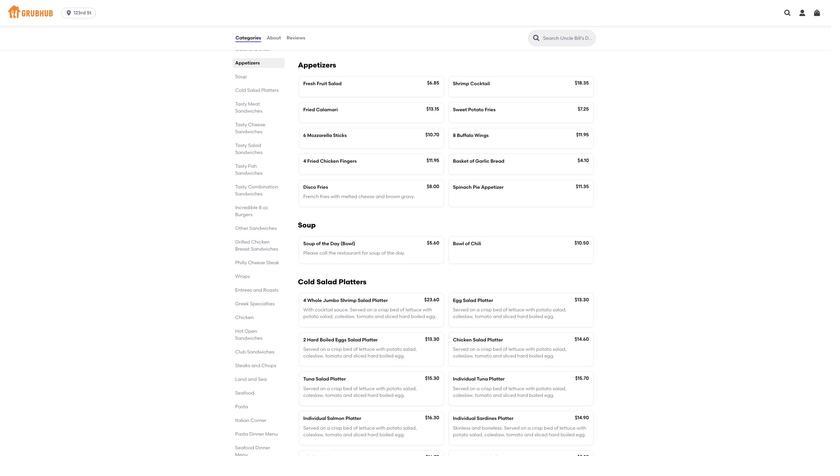 Task type: vqa. For each thing, say whether or not it's contained in the screenshot.


Task type: locate. For each thing, give the bounding box(es) containing it.
sandwiches up incredible
[[235, 191, 263, 197]]

1 horizontal spatial cold salad platters
[[298, 278, 367, 286]]

hard for individual tuna platter
[[518, 393, 529, 399]]

sandwiches for cheese
[[235, 129, 263, 135]]

tasty left fish
[[235, 164, 247, 169]]

egg. for chicken salad platter
[[545, 353, 555, 359]]

tasty down "tasty fish sandwiches"
[[235, 184, 247, 190]]

on for 2 hard boiled eggs salad platter
[[320, 347, 326, 352]]

1 horizontal spatial platters
[[339, 278, 367, 286]]

sliced inside with cocktail sauce. served on a crisp bed of lettuce with potato salad, coleslaw, tomato and sliced hard boiled egg.
[[385, 314, 398, 320]]

0 vertical spatial platters
[[262, 88, 279, 93]]

pasta down 'italian'
[[235, 432, 248, 437]]

cheese right philly
[[248, 260, 265, 266]]

tasty inside 'tasty combination sandwiches'
[[235, 184, 247, 190]]

please
[[304, 251, 319, 256]]

$11.95 up $4.10
[[577, 132, 589, 138]]

sandwiches inside 'tasty combination sandwiches'
[[235, 191, 263, 197]]

1 vertical spatial dinner
[[256, 445, 270, 451]]

sandwiches inside grilled chicken breast sandwiches
[[251, 246, 278, 252]]

greek specialties
[[235, 301, 275, 307]]

for
[[362, 251, 369, 256]]

hard for individual salmon platter
[[368, 432, 379, 438]]

ends
[[259, 46, 270, 52]]

1 4 from the top
[[304, 159, 307, 164]]

individual
[[453, 377, 476, 382], [304, 416, 326, 422], [453, 416, 476, 422]]

8 left oz.
[[259, 205, 262, 211]]

served down individual salmon platter
[[304, 426, 319, 431]]

of
[[470, 159, 475, 164], [316, 241, 321, 247], [466, 241, 470, 247], [382, 251, 386, 256], [400, 307, 405, 313], [503, 307, 508, 313], [354, 347, 358, 352], [503, 347, 508, 352], [354, 386, 358, 392], [503, 386, 508, 392], [354, 426, 358, 431], [555, 426, 559, 431]]

on down tuna salad platter
[[320, 386, 326, 392]]

2 tuna from the left
[[477, 377, 488, 382]]

0 horizontal spatial menu
[[235, 452, 248, 456]]

on right "boneless."
[[521, 426, 527, 431]]

coleslaw, inside "skinless and boneless. served on a crisp bed of lettuce with potato salad, coleslaw, tomato and sliced hard boiled egg."
[[485, 432, 506, 438]]

cold up tasty meat sandwiches on the left top
[[235, 88, 246, 93]]

$15.70
[[576, 376, 589, 382]]

egg salad platter
[[453, 298, 494, 304]]

1 svg image from the left
[[784, 9, 792, 17]]

tomato for individual tuna platter
[[475, 393, 492, 399]]

svg image
[[784, 9, 792, 17], [799, 9, 807, 17], [814, 9, 822, 17]]

served down the chicken salad platter
[[453, 347, 469, 352]]

sandwiches down fish
[[235, 171, 263, 176]]

fried left calamari
[[304, 107, 315, 113]]

on down individual salmon platter
[[320, 426, 326, 431]]

crisp for chicken salad platter
[[481, 347, 492, 352]]

hot open sandwiches
[[235, 329, 263, 341]]

cold salad platters
[[235, 88, 279, 93], [298, 278, 367, 286]]

0 vertical spatial cold
[[235, 88, 246, 93]]

1 vertical spatial cold
[[298, 278, 315, 286]]

0 vertical spatial shrimp
[[453, 81, 470, 87]]

coleslaw, down the chicken salad platter
[[453, 353, 474, 359]]

$7.25
[[578, 106, 589, 112]]

dinner inside seafood dinner menu
[[256, 445, 270, 451]]

crisp inside "skinless and boneless. served on a crisp bed of lettuce with potato salad, coleslaw, tomato and sliced hard boiled egg."
[[532, 426, 543, 431]]

boiled inside "skinless and boneless. served on a crisp bed of lettuce with potato salad, coleslaw, tomato and sliced hard boiled egg."
[[561, 432, 575, 438]]

hard inside with cocktail sauce. served on a crisp bed of lettuce with potato salad, coleslaw, tomato and sliced hard boiled egg.
[[399, 314, 410, 320]]

bowl
[[453, 241, 465, 247]]

0 horizontal spatial shrimp
[[341, 298, 357, 304]]

0 horizontal spatial $13.30
[[426, 337, 440, 342]]

platter
[[373, 298, 388, 304], [478, 298, 494, 304], [362, 337, 378, 343], [488, 337, 504, 343], [330, 377, 346, 382], [490, 377, 505, 382], [346, 416, 362, 422], [498, 416, 514, 422]]

1 tuna from the left
[[304, 377, 315, 382]]

0 vertical spatial cold salad platters
[[235, 88, 279, 93]]

and
[[249, 46, 258, 52], [376, 194, 385, 200], [253, 288, 262, 293], [375, 314, 384, 320], [493, 314, 502, 320], [344, 353, 353, 359], [493, 353, 502, 359], [252, 363, 261, 369], [248, 377, 257, 383], [344, 393, 353, 399], [493, 393, 502, 399], [472, 426, 481, 431], [344, 432, 353, 438], [525, 432, 534, 438]]

search icon image
[[533, 34, 541, 42]]

1 horizontal spatial fries
[[485, 107, 496, 113]]

bed for tuna salad platter
[[344, 386, 353, 392]]

tomato for individual salmon platter
[[326, 432, 342, 438]]

menu for seafood dinner menu
[[235, 452, 248, 456]]

1 vertical spatial seafood
[[235, 445, 254, 451]]

club
[[235, 349, 246, 355]]

served down individual tuna platter
[[453, 386, 469, 392]]

served down 'egg'
[[453, 307, 469, 313]]

incredible
[[235, 205, 258, 211]]

menu for pasta dinner menu
[[265, 432, 278, 437]]

served for chicken salad platter
[[453, 347, 469, 352]]

coleslaw, down 'egg'
[[453, 314, 474, 320]]

1 horizontal spatial 8
[[453, 133, 456, 138]]

4 left whole at the bottom of the page
[[304, 298, 307, 304]]

$11.95 up $8.00
[[427, 158, 440, 164]]

sliced for tuna salad platter
[[354, 393, 367, 399]]

0 vertical spatial cheese
[[248, 122, 266, 128]]

1 seafood from the top
[[235, 391, 254, 396]]

pasta up 'italian'
[[235, 404, 248, 410]]

bed for individual salmon platter
[[344, 426, 353, 431]]

1 cheese from the top
[[248, 122, 266, 128]]

1 vertical spatial shrimp
[[341, 298, 357, 304]]

1 horizontal spatial tuna
[[477, 377, 488, 382]]

salad, for 2 hard boiled eggs salad platter
[[403, 347, 417, 352]]

cold salad platters up 'jumbo'
[[298, 278, 367, 286]]

salmon
[[327, 416, 345, 422]]

egg. for egg salad platter
[[545, 314, 555, 320]]

$11.35
[[576, 184, 589, 189]]

1 vertical spatial cheese
[[248, 260, 265, 266]]

seafood down land
[[235, 391, 254, 396]]

5 tasty from the top
[[235, 184, 247, 190]]

on for egg salad platter
[[470, 307, 476, 313]]

1 horizontal spatial $13.30
[[575, 297, 589, 303]]

tasty down tasty cheese sandwiches
[[235, 143, 247, 148]]

8 left buffalo
[[453, 133, 456, 138]]

cold up whole at the bottom of the page
[[298, 278, 315, 286]]

menu
[[265, 432, 278, 437], [235, 452, 248, 456]]

tuna
[[304, 377, 315, 382], [477, 377, 488, 382]]

tasty left the meat
[[235, 101, 247, 107]]

hard
[[307, 337, 319, 343]]

tasty inside tasty meat sandwiches
[[235, 101, 247, 107]]

$10.70
[[426, 132, 440, 138]]

coleslaw, for individual salmon platter
[[304, 432, 324, 438]]

cheese for steak
[[248, 260, 265, 266]]

the
[[322, 241, 330, 247], [329, 251, 336, 256], [387, 251, 395, 256]]

0 vertical spatial 4
[[304, 159, 307, 164]]

$13.30
[[575, 297, 589, 303], [426, 337, 440, 342]]

bowl of chili
[[453, 241, 482, 247]]

1 vertical spatial fries
[[318, 184, 328, 190]]

0 vertical spatial pasta
[[235, 404, 248, 410]]

menu down pasta dinner menu
[[235, 452, 248, 456]]

2
[[304, 337, 306, 343]]

fries right potato
[[485, 107, 496, 113]]

roasts
[[264, 288, 279, 293]]

with
[[304, 307, 314, 313]]

cold salad platters up the meat
[[235, 88, 279, 93]]

the left "day"
[[322, 241, 330, 247]]

lettuce inside with cocktail sauce. served on a crisp bed of lettuce with potato salad, coleslaw, tomato and sliced hard boiled egg.
[[406, 307, 422, 313]]

1 vertical spatial platters
[[339, 278, 367, 286]]

2 pasta from the top
[[235, 432, 248, 437]]

potato for egg salad platter
[[537, 307, 552, 313]]

on down boiled
[[320, 347, 326, 352]]

seafood down pasta dinner menu
[[235, 445, 254, 451]]

potato for individual salmon platter
[[387, 426, 402, 431]]

bed for egg salad platter
[[493, 307, 502, 313]]

1 vertical spatial pasta
[[235, 432, 248, 437]]

individual left salmon
[[304, 416, 326, 422]]

seafood
[[235, 391, 254, 396], [235, 445, 254, 451]]

coleslaw, down hard
[[304, 353, 324, 359]]

fried up disco fries
[[308, 159, 319, 164]]

on for chicken salad platter
[[470, 347, 476, 352]]

sandwiches up steaks and chops
[[247, 349, 275, 355]]

2 horizontal spatial svg image
[[814, 9, 822, 17]]

0 horizontal spatial fries
[[318, 184, 328, 190]]

menu down corner
[[265, 432, 278, 437]]

italian
[[235, 418, 250, 424]]

sandwiches inside tasty cheese sandwiches
[[235, 129, 263, 135]]

the for restaurant
[[329, 251, 336, 256]]

coleslaw, down individual salmon platter
[[304, 432, 324, 438]]

123rd st button
[[61, 8, 99, 18]]

boiled inside with cocktail sauce. served on a crisp bed of lettuce with potato salad, coleslaw, tomato and sliced hard boiled egg.
[[411, 314, 425, 320]]

the left 'day.'
[[387, 251, 395, 256]]

coleslaw, down "boneless."
[[485, 432, 506, 438]]

melted
[[341, 194, 358, 200]]

burgers
[[235, 212, 253, 218]]

coleslaw, for chicken salad platter
[[453, 353, 474, 359]]

served down hard
[[304, 347, 319, 352]]

1 vertical spatial $13.30
[[426, 337, 440, 342]]

chili
[[471, 241, 482, 247]]

served for individual salmon platter
[[304, 426, 319, 431]]

with for egg salad platter
[[526, 307, 536, 313]]

potato inside with cocktail sauce. served on a crisp bed of lettuce with potato salad, coleslaw, tomato and sliced hard boiled egg.
[[304, 314, 319, 320]]

$13.30 for egg salad platter
[[575, 297, 589, 303]]

tomato for chicken salad platter
[[475, 353, 492, 359]]

cold
[[235, 88, 246, 93], [298, 278, 315, 286]]

fries
[[485, 107, 496, 113], [318, 184, 328, 190]]

0 vertical spatial seafood
[[235, 391, 254, 396]]

and inside with cocktail sauce. served on a crisp bed of lettuce with potato salad, coleslaw, tomato and sliced hard boiled egg.
[[375, 314, 384, 320]]

the right call
[[329, 251, 336, 256]]

platter for individual sardines platter
[[498, 416, 514, 422]]

appetizers down "odds and ends"
[[235, 60, 260, 66]]

with for individual salmon platter
[[376, 426, 386, 431]]

tasty inside tasty cheese sandwiches
[[235, 122, 247, 128]]

2 vertical spatial soup
[[304, 241, 315, 247]]

bed for individual tuna platter
[[493, 386, 502, 392]]

with for tuna salad platter
[[376, 386, 386, 392]]

land
[[235, 377, 247, 383]]

tasty for tasty salad sandwiches
[[235, 143, 247, 148]]

individual for individual sardines platter
[[453, 416, 476, 422]]

3 tasty from the top
[[235, 143, 247, 148]]

served inside with cocktail sauce. served on a crisp bed of lettuce with potato salad, coleslaw, tomato and sliced hard boiled egg.
[[350, 307, 366, 313]]

on down 4 whole jumbo shrimp salad platter
[[367, 307, 373, 313]]

bran muffin button
[[300, 27, 444, 47]]

potato for 2 hard boiled eggs salad platter
[[387, 347, 402, 352]]

shrimp left cocktail
[[453, 81, 470, 87]]

appetizers
[[235, 60, 260, 66], [298, 61, 337, 69]]

0 vertical spatial fries
[[485, 107, 496, 113]]

sliced
[[385, 314, 398, 320], [504, 314, 517, 320], [354, 353, 367, 359], [504, 353, 517, 359], [354, 393, 367, 399], [504, 393, 517, 399], [354, 432, 367, 438], [535, 432, 548, 438]]

1 horizontal spatial svg image
[[799, 9, 807, 17]]

dinner for seafood
[[256, 445, 270, 451]]

tasty inside "tasty fish sandwiches"
[[235, 164, 247, 169]]

potato for tuna salad platter
[[387, 386, 402, 392]]

day
[[331, 241, 340, 247]]

1 vertical spatial fried
[[308, 159, 319, 164]]

tasty down tasty meat sandwiches on the left top
[[235, 122, 247, 128]]

on down the chicken salad platter
[[470, 347, 476, 352]]

sandwiches up fish
[[235, 150, 263, 155]]

cheese inside tasty cheese sandwiches
[[248, 122, 266, 128]]

2 hard boiled eggs salad platter
[[304, 337, 378, 343]]

0 vertical spatial menu
[[265, 432, 278, 437]]

2 cheese from the top
[[248, 260, 265, 266]]

a inside with cocktail sauce. served on a crisp bed of lettuce with potato salad, coleslaw, tomato and sliced hard boiled egg.
[[374, 307, 377, 313]]

1 horizontal spatial $11.95
[[577, 132, 589, 138]]

soup
[[235, 74, 247, 80], [298, 221, 316, 229], [304, 241, 315, 247]]

individual right $15.30
[[453, 377, 476, 382]]

coleslaw, inside with cocktail sauce. served on a crisp bed of lettuce with potato salad, coleslaw, tomato and sliced hard boiled egg.
[[335, 314, 356, 320]]

1 horizontal spatial menu
[[265, 432, 278, 437]]

$13.30 for 2 hard boiled eggs salad platter
[[426, 337, 440, 342]]

lettuce inside "skinless and boneless. served on a crisp bed of lettuce with potato salad, coleslaw, tomato and sliced hard boiled egg."
[[560, 426, 576, 431]]

with inside "skinless and boneless. served on a crisp bed of lettuce with potato salad, coleslaw, tomato and sliced hard boiled egg."
[[577, 426, 587, 431]]

boiled
[[320, 337, 335, 343]]

2 seafood from the top
[[235, 445, 254, 451]]

fries up fries
[[318, 184, 328, 190]]

0 horizontal spatial svg image
[[784, 9, 792, 17]]

$3.40 button
[[449, 27, 594, 47]]

lettuce for egg salad platter
[[509, 307, 525, 313]]

served down tuna salad platter
[[304, 386, 319, 392]]

sandwiches for open
[[235, 336, 263, 341]]

8 buffalo wings
[[453, 133, 489, 138]]

on down egg salad platter
[[470, 307, 476, 313]]

coleslaw, for egg salad platter
[[453, 314, 474, 320]]

seafood for seafood dinner menu
[[235, 445, 254, 451]]

tomato
[[357, 314, 374, 320], [475, 314, 492, 320], [326, 353, 342, 359], [475, 353, 492, 359], [326, 393, 342, 399], [475, 393, 492, 399], [326, 432, 342, 438], [507, 432, 524, 438]]

cheese for sandwiches
[[248, 122, 266, 128]]

crisp
[[378, 307, 389, 313], [481, 307, 492, 313], [331, 347, 342, 352], [481, 347, 492, 352], [331, 386, 342, 392], [481, 386, 492, 392], [331, 426, 342, 431], [532, 426, 543, 431]]

tomato for tuna salad platter
[[326, 393, 342, 399]]

cheese down tasty meat sandwiches on the left top
[[248, 122, 266, 128]]

dinner down pasta dinner menu
[[256, 445, 270, 451]]

grilled chicken breast sandwiches
[[235, 239, 278, 252]]

sandwiches for combination
[[235, 191, 263, 197]]

$14.90
[[576, 415, 589, 421]]

sandwiches up grilled chicken breast sandwiches
[[250, 226, 277, 231]]

appetizers up fruit
[[298, 61, 337, 69]]

egg. inside with cocktail sauce. served on a crisp bed of lettuce with potato salad, coleslaw, tomato and sliced hard boiled egg.
[[427, 314, 437, 320]]

on down individual tuna platter
[[470, 386, 476, 392]]

8 inside incredible 8 oz. burgers
[[259, 205, 262, 211]]

4 down 6
[[304, 159, 307, 164]]

crisp for individual salmon platter
[[331, 426, 342, 431]]

4 fried chicken fingers
[[304, 159, 357, 164]]

categories button
[[235, 26, 262, 50]]

sandwiches down the meat
[[235, 108, 263, 114]]

individual for individual salmon platter
[[304, 416, 326, 422]]

0 horizontal spatial appetizers
[[235, 60, 260, 66]]

served down 4 whole jumbo shrimp salad platter
[[350, 307, 366, 313]]

odds and ends
[[235, 46, 270, 52]]

coleslaw, down tuna salad platter
[[304, 393, 324, 399]]

1 tasty from the top
[[235, 101, 247, 107]]

1 vertical spatial 4
[[304, 298, 307, 304]]

shrimp up sauce.
[[341, 298, 357, 304]]

egg. for 2 hard boiled eggs salad platter
[[395, 353, 405, 359]]

potato
[[537, 307, 552, 313], [304, 314, 319, 320], [387, 347, 402, 352], [537, 347, 552, 352], [387, 386, 402, 392], [537, 386, 552, 392], [387, 426, 402, 431], [453, 432, 469, 438]]

tasty cheese sandwiches
[[235, 122, 266, 135]]

menu inside seafood dinner menu
[[235, 452, 248, 456]]

served on a crisp bed of lettuce with potato salad, coleslaw, tomato and sliced hard boiled egg. for tuna salad platter
[[304, 386, 417, 399]]

0 vertical spatial 8
[[453, 133, 456, 138]]

tasty inside tasty salad sandwiches
[[235, 143, 247, 148]]

cocktail
[[315, 307, 333, 313]]

of inside "skinless and boneless. served on a crisp bed of lettuce with potato salad, coleslaw, tomato and sliced hard boiled egg."
[[555, 426, 559, 431]]

tasty combination sandwiches
[[235, 184, 278, 197]]

1 horizontal spatial cold
[[298, 278, 315, 286]]

6 mozzarella sticks
[[304, 133, 347, 138]]

individual up skinless at the right
[[453, 416, 476, 422]]

platters up tasty meat sandwiches on the left top
[[262, 88, 279, 93]]

sweet
[[453, 107, 467, 113]]

1 vertical spatial 8
[[259, 205, 262, 211]]

on inside with cocktail sauce. served on a crisp bed of lettuce with potato salad, coleslaw, tomato and sliced hard boiled egg.
[[367, 307, 373, 313]]

0 horizontal spatial $11.95
[[427, 158, 440, 164]]

2 tasty from the top
[[235, 122, 247, 128]]

specialties
[[250, 301, 275, 307]]

incredible 8 oz. burgers
[[235, 205, 269, 218]]

2 4 from the top
[[304, 298, 307, 304]]

0 horizontal spatial tuna
[[304, 377, 315, 382]]

salad,
[[553, 307, 567, 313], [320, 314, 334, 320], [403, 347, 417, 352], [553, 347, 567, 352], [403, 386, 417, 392], [553, 386, 567, 392], [403, 426, 417, 431], [470, 432, 484, 438]]

platter for tuna salad platter
[[330, 377, 346, 382]]

sliced inside "skinless and boneless. served on a crisp bed of lettuce with potato salad, coleslaw, tomato and sliced hard boiled egg."
[[535, 432, 548, 438]]

served right "boneless."
[[505, 426, 520, 431]]

$11.95 for 4 fried chicken fingers
[[427, 158, 440, 164]]

served for tuna salad platter
[[304, 386, 319, 392]]

salad, for chicken salad platter
[[553, 347, 567, 352]]

4 tasty from the top
[[235, 164, 247, 169]]

coleslaw, down sauce.
[[335, 314, 356, 320]]

sandwiches up tasty salad sandwiches
[[235, 129, 263, 135]]

chicken inside grilled chicken breast sandwiches
[[251, 239, 270, 245]]

1 vertical spatial cold salad platters
[[298, 278, 367, 286]]

boiled for tuna salad platter
[[380, 393, 394, 399]]

open
[[245, 329, 257, 334]]

crisp for egg salad platter
[[481, 307, 492, 313]]

1 vertical spatial menu
[[235, 452, 248, 456]]

on for tuna salad platter
[[320, 386, 326, 392]]

boiled for individual salmon platter
[[380, 432, 394, 438]]

0 vertical spatial $13.30
[[575, 297, 589, 303]]

sandwiches down open
[[235, 336, 263, 341]]

1 horizontal spatial appetizers
[[298, 61, 337, 69]]

1 pasta from the top
[[235, 404, 248, 410]]

egg. inside "skinless and boneless. served on a crisp bed of lettuce with potato salad, coleslaw, tomato and sliced hard boiled egg."
[[576, 432, 586, 438]]

platters up 4 whole jumbo shrimp salad platter
[[339, 278, 367, 286]]

tuna salad platter
[[304, 377, 346, 382]]

0 horizontal spatial 8
[[259, 205, 262, 211]]

disco fries
[[304, 184, 328, 190]]

0 vertical spatial dinner
[[249, 432, 264, 437]]

sauce.
[[334, 307, 349, 313]]

skinless and boneless. served on a crisp bed of lettuce with potato salad, coleslaw, tomato and sliced hard boiled egg.
[[453, 426, 587, 438]]

lettuce for individual salmon platter
[[359, 426, 375, 431]]

sandwiches
[[235, 108, 263, 114], [235, 129, 263, 135], [235, 150, 263, 155], [235, 171, 263, 176], [235, 191, 263, 197], [250, 226, 277, 231], [251, 246, 278, 252], [235, 336, 263, 341], [247, 349, 275, 355]]

dinner down corner
[[249, 432, 264, 437]]

sliced for chicken salad platter
[[504, 353, 517, 359]]

1 vertical spatial $11.95
[[427, 158, 440, 164]]

platters
[[262, 88, 279, 93], [339, 278, 367, 286]]

seafood inside seafood dinner menu
[[235, 445, 254, 451]]

coleslaw, for 2 hard boiled eggs salad platter
[[304, 353, 324, 359]]

sandwiches up "philly cheese steak"
[[251, 246, 278, 252]]

served on a crisp bed of lettuce with potato salad, coleslaw, tomato and sliced hard boiled egg. for individual tuna platter
[[453, 386, 567, 399]]

coleslaw, down individual tuna platter
[[453, 393, 474, 399]]

served on a crisp bed of lettuce with potato salad, coleslaw, tomato and sliced hard boiled egg. for individual salmon platter
[[304, 426, 417, 438]]

0 vertical spatial $11.95
[[577, 132, 589, 138]]



Task type: describe. For each thing, give the bounding box(es) containing it.
potato
[[469, 107, 484, 113]]

fresh
[[304, 81, 316, 87]]

hard for tuna salad platter
[[368, 393, 379, 399]]

crisp inside with cocktail sauce. served on a crisp bed of lettuce with potato salad, coleslaw, tomato and sliced hard boiled egg.
[[378, 307, 389, 313]]

1 vertical spatial soup
[[298, 221, 316, 229]]

$8.00
[[427, 184, 440, 189]]

a for 2 hard boiled eggs salad platter
[[327, 347, 330, 352]]

salad inside tasty salad sandwiches
[[248, 143, 261, 148]]

(bowl)
[[341, 241, 356, 247]]

2 svg image from the left
[[799, 9, 807, 17]]

basket of garlic bread
[[453, 159, 505, 164]]

pasta dinner menu
[[235, 432, 278, 437]]

with for chicken salad platter
[[526, 347, 536, 352]]

fresh fruit salad
[[304, 81, 342, 87]]

tomato for 2 hard boiled eggs salad platter
[[326, 353, 342, 359]]

restaurant
[[337, 251, 361, 256]]

odds
[[235, 46, 248, 52]]

a for tuna salad platter
[[327, 386, 330, 392]]

wraps
[[235, 274, 250, 280]]

sardines
[[477, 416, 497, 422]]

tasty meat sandwiches
[[235, 101, 263, 114]]

sliced for egg salad platter
[[504, 314, 517, 320]]

0 vertical spatial soup
[[235, 74, 247, 80]]

platter for individual salmon platter
[[346, 416, 362, 422]]

fried calamari
[[304, 107, 338, 113]]

soup
[[370, 251, 381, 256]]

chops
[[262, 363, 277, 369]]

boiled for 2 hard boiled eggs salad platter
[[380, 353, 394, 359]]

gravy.
[[402, 194, 415, 200]]

salad, for individual salmon platter
[[403, 426, 417, 431]]

a for individual salmon platter
[[327, 426, 330, 431]]

sweet potato fries
[[453, 107, 496, 113]]

0 horizontal spatial cold
[[235, 88, 246, 93]]

oz.
[[263, 205, 269, 211]]

$3.40
[[577, 30, 589, 36]]

on inside "skinless and boneless. served on a crisp bed of lettuce with potato salad, coleslaw, tomato and sliced hard boiled egg."
[[521, 426, 527, 431]]

1 horizontal spatial shrimp
[[453, 81, 470, 87]]

$18.35
[[575, 80, 589, 86]]

served on a crisp bed of lettuce with potato salad, coleslaw, tomato and sliced hard boiled egg. for 2 hard boiled eggs salad platter
[[304, 347, 417, 359]]

buffalo
[[457, 133, 474, 138]]

egg. for individual salmon platter
[[395, 432, 405, 438]]

served on a crisp bed of lettuce with potato salad, coleslaw, tomato and sliced hard boiled egg. for chicken salad platter
[[453, 347, 567, 359]]

about
[[267, 35, 281, 41]]

greek
[[235, 301, 249, 307]]

tomato for egg salad platter
[[475, 314, 492, 320]]

hot
[[235, 329, 244, 334]]

platter for egg salad platter
[[478, 298, 494, 304]]

served for egg salad platter
[[453, 307, 469, 313]]

spinach pie appetizer
[[453, 184, 504, 190]]

served inside "skinless and boneless. served on a crisp bed of lettuce with potato salad, coleslaw, tomato and sliced hard boiled egg."
[[505, 426, 520, 431]]

tasty for tasty combination sandwiches
[[235, 184, 247, 190]]

whole
[[308, 298, 322, 304]]

crisp for individual tuna platter
[[481, 386, 492, 392]]

on for individual salmon platter
[[320, 426, 326, 431]]

spinach
[[453, 184, 472, 190]]

0 vertical spatial fried
[[304, 107, 315, 113]]

reviews
[[287, 35, 306, 41]]

bed for 2 hard boiled eggs salad platter
[[344, 347, 353, 352]]

lettuce for 2 hard boiled eggs salad platter
[[359, 347, 375, 352]]

pie
[[473, 184, 481, 190]]

$23.60
[[425, 297, 440, 303]]

st
[[87, 10, 92, 16]]

with for 2 hard boiled eggs salad platter
[[376, 347, 386, 352]]

$11.95 for 8 buffalo wings
[[577, 132, 589, 138]]

of inside with cocktail sauce. served on a crisp bed of lettuce with potato salad, coleslaw, tomato and sliced hard boiled egg.
[[400, 307, 405, 313]]

egg
[[453, 298, 462, 304]]

on for individual tuna platter
[[470, 386, 476, 392]]

$13.15
[[427, 106, 440, 112]]

steak
[[267, 260, 279, 266]]

the for day
[[322, 241, 330, 247]]

steaks
[[235, 363, 250, 369]]

jumbo
[[323, 298, 340, 304]]

4 for 4 whole jumbo shrimp salad platter
[[304, 298, 307, 304]]

wings
[[475, 133, 489, 138]]

tasty for tasty meat sandwiches
[[235, 101, 247, 107]]

tasty for tasty cheese sandwiches
[[235, 122, 247, 128]]

main navigation navigation
[[0, 0, 832, 26]]

reviews button
[[287, 26, 306, 50]]

french
[[304, 194, 319, 200]]

salad, for individual tuna platter
[[553, 386, 567, 392]]

coleslaw, for individual tuna platter
[[453, 393, 474, 399]]

bran
[[304, 31, 314, 37]]

salad, inside "skinless and boneless. served on a crisp bed of lettuce with potato salad, coleslaw, tomato and sliced hard boiled egg."
[[470, 432, 484, 438]]

sliced for 2 hard boiled eggs salad platter
[[354, 353, 367, 359]]

lettuce for chicken salad platter
[[509, 347, 525, 352]]

sandwiches for meat
[[235, 108, 263, 114]]

salad, inside with cocktail sauce. served on a crisp bed of lettuce with potato salad, coleslaw, tomato and sliced hard boiled egg.
[[320, 314, 334, 320]]

hard for egg salad platter
[[518, 314, 529, 320]]

6
[[304, 133, 306, 138]]

bed inside with cocktail sauce. served on a crisp bed of lettuce with potato salad, coleslaw, tomato and sliced hard boiled egg.
[[390, 307, 399, 313]]

hard for chicken salad platter
[[518, 353, 529, 359]]

muffin
[[316, 31, 330, 37]]

garlic
[[476, 159, 490, 164]]

potato for chicken salad platter
[[537, 347, 552, 352]]

with cocktail sauce. served on a crisp bed of lettuce with potato salad, coleslaw, tomato and sliced hard boiled egg.
[[304, 307, 437, 320]]

tasty fish sandwiches
[[235, 164, 263, 176]]

tomato inside "skinless and boneless. served on a crisp bed of lettuce with potato salad, coleslaw, tomato and sliced hard boiled egg."
[[507, 432, 524, 438]]

sandwiches for salad
[[235, 150, 263, 155]]

philly
[[235, 260, 247, 266]]

4 whole jumbo shrimp salad platter
[[304, 298, 388, 304]]

seafood for seafood
[[235, 391, 254, 396]]

coleslaw, for tuna salad platter
[[304, 393, 324, 399]]

a inside "skinless and boneless. served on a crisp bed of lettuce with potato salad, coleslaw, tomato and sliced hard boiled egg."
[[528, 426, 531, 431]]

fish
[[248, 164, 257, 169]]

platter for individual tuna platter
[[490, 377, 505, 382]]

entrees and roasts
[[235, 288, 279, 293]]

chicken salad platter
[[453, 337, 504, 343]]

corner
[[251, 418, 267, 424]]

served for 2 hard boiled eggs salad platter
[[304, 347, 319, 352]]

salad, for tuna salad platter
[[403, 386, 417, 392]]

lettuce for tuna salad platter
[[359, 386, 375, 392]]

sliced for individual tuna platter
[[504, 393, 517, 399]]

$5.60
[[427, 240, 440, 246]]

individual for individual tuna platter
[[453, 377, 476, 382]]

egg. for tuna salad platter
[[395, 393, 405, 399]]

Search Uncle Bill's Diner search field
[[543, 35, 594, 41]]

with inside with cocktail sauce. served on a crisp bed of lettuce with potato salad, coleslaw, tomato and sliced hard boiled egg.
[[423, 307, 433, 313]]

123rd st
[[74, 10, 92, 16]]

salad, for egg salad platter
[[553, 307, 567, 313]]

sea
[[258, 377, 267, 383]]

fries
[[320, 194, 330, 200]]

$6.85
[[428, 80, 440, 86]]

individual tuna platter
[[453, 377, 505, 382]]

0 horizontal spatial platters
[[262, 88, 279, 93]]

4 for 4 fried chicken fingers
[[304, 159, 307, 164]]

potato inside "skinless and boneless. served on a crisp bed of lettuce with potato salad, coleslaw, tomato and sliced hard boiled egg."
[[453, 432, 469, 438]]

basket
[[453, 159, 469, 164]]

tasty for tasty fish sandwiches
[[235, 164, 247, 169]]

pasta for pasta
[[235, 404, 248, 410]]

3 svg image from the left
[[814, 9, 822, 17]]

entrees
[[235, 288, 252, 293]]

seafood dinner menu
[[235, 445, 270, 456]]

mozzarella
[[308, 133, 332, 138]]

pasta for pasta dinner menu
[[235, 432, 248, 437]]

bed inside "skinless and boneless. served on a crisp bed of lettuce with potato salad, coleslaw, tomato and sliced hard boiled egg."
[[544, 426, 553, 431]]

served for individual tuna platter
[[453, 386, 469, 392]]

club sandwiches
[[235, 349, 275, 355]]

about button
[[267, 26, 282, 50]]

calamari
[[316, 107, 338, 113]]

bed for chicken salad platter
[[493, 347, 502, 352]]

soup of the day  (bowl)
[[304, 241, 356, 247]]

$4.10
[[578, 158, 589, 164]]

categories
[[236, 35, 261, 41]]

tomato inside with cocktail sauce. served on a crisp bed of lettuce with potato salad, coleslaw, tomato and sliced hard boiled egg.
[[357, 314, 374, 320]]

call
[[320, 251, 328, 256]]

philly cheese steak
[[235, 260, 279, 266]]

tasty salad sandwiches
[[235, 143, 263, 155]]

french fries with melted cheese and brown gravy.
[[304, 194, 415, 200]]

meat
[[248, 101, 260, 107]]

crisp for 2 hard boiled eggs salad platter
[[331, 347, 342, 352]]

0 horizontal spatial cold salad platters
[[235, 88, 279, 93]]

potato for individual tuna platter
[[537, 386, 552, 392]]

boiled for individual tuna platter
[[530, 393, 544, 399]]

boneless.
[[482, 426, 503, 431]]

hard inside "skinless and boneless. served on a crisp bed of lettuce with potato salad, coleslaw, tomato and sliced hard boiled egg."
[[549, 432, 560, 438]]

cheese
[[359, 194, 375, 200]]

with for individual tuna platter
[[526, 386, 536, 392]]

a for egg salad platter
[[477, 307, 480, 313]]

brown
[[386, 194, 400, 200]]

$16.30
[[426, 415, 440, 421]]

egg. for individual tuna platter
[[545, 393, 555, 399]]

dinner for pasta
[[249, 432, 264, 437]]

steaks and chops
[[235, 363, 277, 369]]

svg image
[[66, 10, 72, 16]]

bread
[[491, 159, 505, 164]]

hard for 2 hard boiled eggs salad platter
[[368, 353, 379, 359]]

boiled for egg salad platter
[[530, 314, 544, 320]]

a for chicken salad platter
[[477, 347, 480, 352]]

skinless
[[453, 426, 471, 431]]



